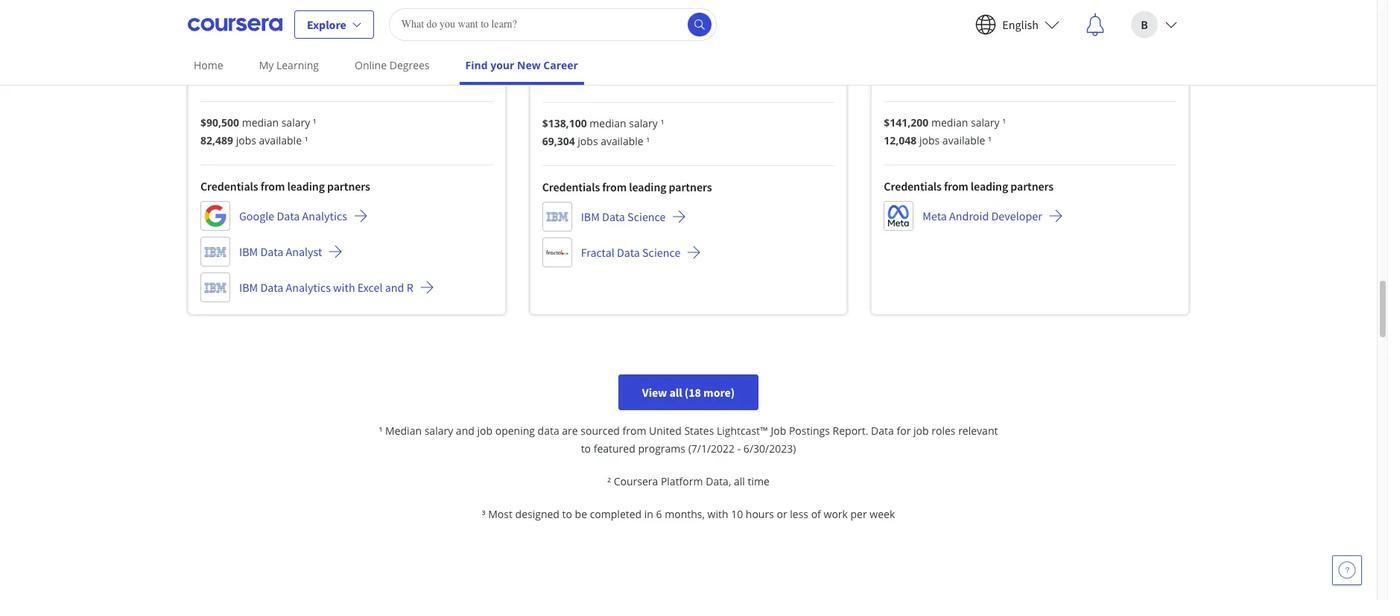Task type: locate. For each thing, give the bounding box(es) containing it.
1 credentials from leading partners from the left
[[884, 179, 1054, 194]]

1 horizontal spatial credentials
[[542, 179, 600, 194]]

2 horizontal spatial credentials
[[884, 179, 942, 194]]

³ most designed to be completed in 6 months, with 10 hours or less of work per week
[[482, 508, 895, 522]]

data for ibm data analytics with excel and r
[[260, 280, 283, 295]]

0 horizontal spatial job
[[477, 424, 493, 438]]

2 vertical spatial and
[[456, 424, 475, 438]]

available
[[942, 133, 985, 148], [259, 134, 302, 148], [601, 134, 643, 148]]

home
[[194, 58, 223, 72]]

0 horizontal spatial available
[[259, 134, 302, 148]]

3 credentials from leading partners from the left
[[542, 179, 712, 194]]

science
[[627, 209, 666, 224], [642, 245, 681, 260]]

$141,200 median salary ¹ 12,048 jobs available ¹
[[884, 116, 1006, 148]]

credentials from leading partners up android
[[884, 179, 1054, 194]]

from for meta
[[944, 179, 968, 194]]

6/30/2023)
[[743, 442, 796, 456]]

fractal data science link
[[542, 238, 701, 267]]

2 credentials from leading partners from the left
[[200, 179, 370, 194]]

credentials from leading partners for analytics
[[200, 179, 370, 194]]

82,489
[[200, 134, 233, 148]]

leading
[[971, 179, 1008, 194], [287, 179, 325, 194], [629, 179, 666, 194]]

2 horizontal spatial leading
[[971, 179, 1008, 194]]

2 vertical spatial ibm
[[239, 280, 258, 295]]

salary inside $141,200 median salary ¹ 12,048 jobs available ¹
[[971, 116, 1000, 130]]

available inside $138,100 median salary ¹ 69,304 jobs available ¹
[[601, 134, 643, 148]]

and left opening
[[456, 424, 475, 438]]

analyst
[[286, 245, 322, 259]]

partners
[[1011, 179, 1054, 194], [327, 179, 370, 194], [669, 179, 712, 194]]

with left '10'
[[707, 508, 728, 522]]

science inside ibm data science link
[[627, 209, 666, 224]]

view all (18 more)
[[642, 385, 735, 400]]

analytics
[[302, 209, 347, 224], [286, 280, 331, 295]]

0 horizontal spatial with
[[245, 66, 265, 79]]

available inside $141,200 median salary ¹ 12,048 jobs available ¹
[[942, 133, 985, 148]]

2 vertical spatial with
[[707, 508, 728, 522]]

all left time
[[734, 475, 745, 489]]

1 partners from the left
[[1011, 179, 1054, 194]]

3 leading from the left
[[629, 179, 666, 194]]

are
[[562, 424, 578, 438]]

like:
[[261, 20, 283, 34]]

data inside the ibm data analyst link
[[260, 245, 283, 259]]

1 vertical spatial ibm
[[239, 245, 258, 259]]

2 job from the left
[[913, 424, 929, 438]]

credentials up the meta
[[884, 179, 942, 194]]

0 horizontal spatial jobs
[[236, 134, 256, 148]]

credentials from leading partners up google data analytics link
[[200, 179, 370, 194]]

leading up meta android developer
[[971, 179, 1008, 194]]

jobs inside $90,500 median salary ¹ 82,489 jobs available ¹
[[236, 134, 256, 148]]

available right 12,048
[[942, 133, 985, 148]]

2 partners from the left
[[327, 179, 370, 194]]

None search field
[[389, 8, 717, 41]]

programs
[[638, 442, 685, 456]]

job
[[771, 424, 786, 438]]

salary for $90,500 median salary ¹ 82,489 jobs available ¹
[[281, 116, 310, 130]]

job right for
[[913, 424, 929, 438]]

science inside fractal data science link
[[642, 245, 681, 260]]

to down sourced
[[581, 442, 591, 456]]

fractal
[[581, 245, 615, 260]]

salary inside the ¹ median salary and job opening data are sourced from united states lightcast™ job postings report. data for job roles relevant to featured programs (7/1/2022 - 6/30/2023)
[[424, 424, 453, 438]]

credentials from leading partners up ibm data science
[[542, 179, 712, 194]]

ibm data analytics with excel and r link
[[200, 273, 434, 303]]

science up fractal data science
[[627, 209, 666, 224]]

from up featured
[[623, 424, 646, 438]]

0 vertical spatial with
[[245, 66, 265, 79]]

from for google
[[261, 179, 285, 194]]

available right 69,304
[[601, 134, 643, 148]]

per
[[851, 508, 867, 522]]

0 vertical spatial and
[[582, 66, 599, 80]]

2 horizontal spatial available
[[942, 133, 985, 148]]

2 median from the left
[[242, 116, 279, 130]]

partners for analytics
[[327, 179, 370, 194]]

1 vertical spatial to
[[562, 508, 572, 522]]

data left analyst
[[260, 245, 283, 259]]

data for ibm data science
[[602, 209, 625, 224]]

2 jobs from the left
[[236, 134, 256, 148]]

1 vertical spatial all
[[734, 475, 745, 489]]

platform
[[661, 475, 703, 489]]

writing
[[549, 66, 580, 80]]

2 available from the left
[[259, 134, 302, 148]]

numbers
[[267, 66, 306, 79]]

lightcast™
[[717, 424, 768, 438]]

0 horizontal spatial credentials
[[200, 179, 258, 194]]

data
[[538, 424, 559, 438]]

³
[[482, 508, 485, 522]]

data,
[[706, 475, 731, 489]]

all left (18
[[669, 385, 682, 400]]

jobs right 82,489
[[236, 134, 256, 148]]

to inside the ¹ median salary and job opening data are sourced from united states lightcast™ job postings report. data for job roles relevant to featured programs (7/1/2022 - 6/30/2023)
[[581, 442, 591, 456]]

career
[[543, 58, 578, 72]]

data left for
[[871, 424, 894, 438]]

featured
[[594, 442, 635, 456]]

opening
[[495, 424, 535, 438]]

available for meta
[[942, 133, 985, 148]]

analytics for google
[[302, 209, 347, 224]]

salary inside $138,100 median salary ¹ 69,304 jobs available ¹
[[629, 116, 658, 130]]

excel
[[358, 280, 383, 295]]

median right $138,100
[[590, 116, 626, 130]]

1 horizontal spatial all
[[734, 475, 745, 489]]

1 vertical spatial analytics
[[286, 280, 331, 295]]

job
[[477, 424, 493, 438], [913, 424, 929, 438]]

3 median from the left
[[590, 116, 626, 130]]

ibm up fractal
[[581, 209, 600, 224]]

median inside $138,100 median salary ¹ 69,304 jobs available ¹
[[590, 116, 626, 130]]

median right $141,200
[[931, 116, 968, 130]]

with left excel
[[333, 280, 355, 295]]

1 vertical spatial with
[[333, 280, 355, 295]]

states
[[684, 424, 714, 438]]

salary
[[971, 116, 1000, 130], [281, 116, 310, 130], [629, 116, 658, 130], [424, 424, 453, 438]]

3 available from the left
[[601, 134, 643, 148]]

1 available from the left
[[942, 133, 985, 148]]

1 horizontal spatial and
[[456, 424, 475, 438]]

0 horizontal spatial median
[[242, 116, 279, 130]]

science down ibm data science
[[642, 245, 681, 260]]

working with numbers
[[207, 66, 306, 79]]

all
[[669, 385, 682, 400], [734, 475, 745, 489]]

from up android
[[944, 179, 968, 194]]

2 horizontal spatial partners
[[1011, 179, 1054, 194]]

1 horizontal spatial leading
[[629, 179, 666, 194]]

data down the ibm data analyst link on the left of page
[[260, 280, 283, 295]]

²
[[607, 475, 611, 489]]

with right working
[[245, 66, 265, 79]]

or
[[777, 508, 787, 522]]

2 credentials from the left
[[200, 179, 258, 194]]

data right fractal
[[617, 245, 640, 260]]

work
[[824, 508, 848, 522]]

1 horizontal spatial credentials from leading partners
[[542, 179, 712, 194]]

salary for ¹ median salary and job opening data are sourced from united states lightcast™ job postings report. data for job roles relevant to featured programs (7/1/2022 - 6/30/2023)
[[424, 424, 453, 438]]

1 jobs from the left
[[919, 133, 940, 148]]

data inside fractal data science link
[[617, 245, 640, 260]]

from
[[944, 179, 968, 194], [261, 179, 285, 194], [602, 179, 627, 194], [623, 424, 646, 438]]

1 horizontal spatial to
[[581, 442, 591, 456]]

for
[[897, 424, 911, 438]]

1 median from the left
[[931, 116, 968, 130]]

data right google
[[277, 209, 300, 224]]

leading for developer
[[971, 179, 1008, 194]]

median
[[931, 116, 968, 130], [242, 116, 279, 130], [590, 116, 626, 130]]

analytics up analyst
[[302, 209, 347, 224]]

salary inside $90,500 median salary ¹ 82,489 jobs available ¹
[[281, 116, 310, 130]]

12,048
[[884, 133, 917, 148]]

1 horizontal spatial median
[[590, 116, 626, 130]]

jobs for meta android developer
[[919, 133, 940, 148]]

of
[[811, 508, 821, 522]]

fractal data science
[[581, 245, 681, 260]]

credentials from leading partners
[[884, 179, 1054, 194], [200, 179, 370, 194], [542, 179, 712, 194]]

science for fractal data science
[[642, 245, 681, 260]]

home link
[[188, 48, 229, 82]]

0 horizontal spatial all
[[669, 385, 682, 400]]

1 horizontal spatial available
[[601, 134, 643, 148]]

credentials down 69,304
[[542, 179, 600, 194]]

leading up the google data analytics
[[287, 179, 325, 194]]

b button
[[1119, 0, 1189, 48]]

and inside the ¹ median salary and job opening data are sourced from united states lightcast™ job postings report. data for job roles relevant to featured programs (7/1/2022 - 6/30/2023)
[[456, 424, 475, 438]]

2 horizontal spatial and
[[582, 66, 599, 80]]

data inside google data analytics link
[[277, 209, 300, 224]]

report.
[[833, 424, 868, 438]]

0 vertical spatial science
[[627, 209, 666, 224]]

0 vertical spatial analytics
[[302, 209, 347, 224]]

relevant
[[958, 424, 998, 438]]

to
[[581, 442, 591, 456], [562, 508, 572, 522]]

1 credentials from the left
[[884, 179, 942, 194]]

from up ibm data science link
[[602, 179, 627, 194]]

view
[[642, 385, 667, 400]]

median right $90,500 at the left top of page
[[242, 116, 279, 130]]

time
[[748, 475, 770, 489]]

analytics down analyst
[[286, 280, 331, 295]]

1 leading from the left
[[971, 179, 1008, 194]]

0 horizontal spatial partners
[[327, 179, 370, 194]]

credentials up google
[[200, 179, 258, 194]]

3 partners from the left
[[669, 179, 712, 194]]

1 horizontal spatial partners
[[669, 179, 712, 194]]

median inside $141,200 median salary ¹ 12,048 jobs available ¹
[[931, 116, 968, 130]]

credentials
[[884, 179, 942, 194], [200, 179, 258, 194], [542, 179, 600, 194]]

2 horizontal spatial with
[[707, 508, 728, 522]]

0 horizontal spatial leading
[[287, 179, 325, 194]]

2 horizontal spatial jobs
[[919, 133, 940, 148]]

jobs inside $141,200 median salary ¹ 12,048 jobs available ¹
[[919, 133, 940, 148]]

jobs right 69,304
[[578, 134, 598, 148]]

with
[[245, 66, 265, 79], [333, 280, 355, 295], [707, 508, 728, 522]]

jobs right 12,048
[[919, 133, 940, 148]]

great if you like:
[[200, 20, 283, 34]]

ibm down google
[[239, 245, 258, 259]]

coursera
[[614, 475, 658, 489]]

0 vertical spatial all
[[669, 385, 682, 400]]

degrees
[[389, 58, 430, 72]]

ibm for ibm data analyst
[[239, 245, 258, 259]]

months,
[[665, 508, 705, 522]]

3 credentials from the left
[[542, 179, 600, 194]]

online degrees
[[355, 58, 430, 72]]

2 horizontal spatial median
[[931, 116, 968, 130]]

2 leading from the left
[[287, 179, 325, 194]]

0 vertical spatial ibm
[[581, 209, 600, 224]]

from up google data analytics link
[[261, 179, 285, 194]]

data for google data analytics
[[277, 209, 300, 224]]

and right writing
[[582, 66, 599, 80]]

and left r
[[385, 280, 404, 295]]

job left opening
[[477, 424, 493, 438]]

credentials from leading partners for developer
[[884, 179, 1054, 194]]

postings
[[789, 424, 830, 438]]

3 jobs from the left
[[578, 134, 598, 148]]

data
[[277, 209, 300, 224], [602, 209, 625, 224], [260, 245, 283, 259], [617, 245, 640, 260], [260, 280, 283, 295], [871, 424, 894, 438]]

0 vertical spatial to
[[581, 442, 591, 456]]

data inside ibm data science link
[[602, 209, 625, 224]]

b
[[1141, 17, 1148, 32]]

data up fractal data science link at the top of page
[[602, 209, 625, 224]]

¹ median salary and job opening data are sourced from united states lightcast™ job postings report. data for job roles relevant to featured programs (7/1/2022 - 6/30/2023)
[[379, 424, 998, 456]]

jobs for ibm data science
[[578, 134, 598, 148]]

leading up ibm data science
[[629, 179, 666, 194]]

available right 82,489
[[259, 134, 302, 148]]

2 horizontal spatial credentials from leading partners
[[884, 179, 1054, 194]]

1 horizontal spatial jobs
[[578, 134, 598, 148]]

data for fractal data science
[[617, 245, 640, 260]]

data inside ibm data analytics with excel and r link
[[260, 280, 283, 295]]

1 horizontal spatial job
[[913, 424, 929, 438]]

ibm for ibm data science
[[581, 209, 600, 224]]

to left be
[[562, 508, 572, 522]]

salary for $141,200 median salary ¹ 12,048 jobs available ¹
[[971, 116, 1000, 130]]

0 horizontal spatial credentials from leading partners
[[200, 179, 370, 194]]

1 vertical spatial science
[[642, 245, 681, 260]]

all inside button
[[669, 385, 682, 400]]

0 horizontal spatial and
[[385, 280, 404, 295]]

ibm down the ibm data analyst link on the left of page
[[239, 280, 258, 295]]

jobs inside $138,100 median salary ¹ 69,304 jobs available ¹
[[578, 134, 598, 148]]

my
[[259, 58, 274, 72]]



Task type: vqa. For each thing, say whether or not it's contained in the screenshot.
IBM DATA SCIENCE
yes



Task type: describe. For each thing, give the bounding box(es) containing it.
meta android developer link
[[884, 201, 1063, 231]]

english
[[1002, 17, 1039, 32]]

more)
[[703, 385, 735, 400]]

credentials for google data analytics
[[200, 179, 258, 194]]

online
[[355, 58, 387, 72]]

find
[[465, 58, 488, 72]]

6
[[656, 508, 662, 522]]

median for ibm
[[590, 116, 626, 130]]

10
[[731, 508, 743, 522]]

be
[[575, 508, 587, 522]]

$90,500
[[200, 116, 239, 130]]

What do you want to learn? text field
[[389, 8, 717, 41]]

$90,500 median salary ¹ 82,489 jobs available ¹
[[200, 116, 316, 148]]

communication
[[601, 66, 670, 80]]

find your new career
[[465, 58, 578, 72]]

new
[[517, 58, 541, 72]]

roles
[[932, 424, 956, 438]]

google data analytics
[[239, 209, 347, 224]]

coursera image
[[188, 12, 282, 36]]

from inside the ¹ median salary and job opening data are sourced from united states lightcast™ job postings report. data for job roles relevant to featured programs (7/1/2022 - 6/30/2023)
[[623, 424, 646, 438]]

ibm data science link
[[542, 202, 687, 232]]

leading for science
[[629, 179, 666, 194]]

analytics for ibm
[[286, 280, 331, 295]]

in
[[644, 508, 653, 522]]

designed
[[515, 508, 559, 522]]

writing and communication
[[549, 66, 670, 80]]

r
[[407, 280, 413, 295]]

0 horizontal spatial to
[[562, 508, 572, 522]]

google data analytics link
[[200, 201, 368, 231]]

ibm for ibm data analytics with excel and r
[[239, 280, 258, 295]]

explore
[[307, 17, 346, 32]]

available for ibm
[[601, 134, 643, 148]]

$138,100
[[542, 116, 587, 130]]

find your new career link
[[459, 48, 584, 85]]

ibm data analyst
[[239, 245, 322, 259]]

your
[[490, 58, 514, 72]]

1 vertical spatial and
[[385, 280, 404, 295]]

median inside $90,500 median salary ¹ 82,489 jobs available ¹
[[242, 116, 279, 130]]

if
[[231, 20, 238, 34]]

-
[[737, 442, 741, 456]]

online degrees link
[[349, 48, 436, 82]]

salary for $138,100 median salary ¹ 69,304 jobs available ¹
[[629, 116, 658, 130]]

help center image
[[1338, 562, 1356, 580]]

you
[[240, 20, 259, 34]]

science for ibm data science
[[627, 209, 666, 224]]

ibm data science
[[581, 209, 666, 224]]

² coursera platform data, all time
[[607, 475, 770, 489]]

data for ibm data analyst
[[260, 245, 283, 259]]

median
[[385, 424, 422, 438]]

week
[[870, 508, 895, 522]]

solving
[[344, 43, 375, 57]]

ibm data analytics with excel and r
[[239, 280, 413, 295]]

1 job from the left
[[477, 424, 493, 438]]

my learning
[[259, 58, 319, 72]]

problem solving
[[305, 43, 375, 57]]

view all (18 more) button
[[618, 375, 759, 411]]

my learning link
[[253, 48, 325, 82]]

¹ inside the ¹ median salary and job opening data are sourced from united states lightcast™ job postings report. data for job roles relevant to featured programs (7/1/2022 - 6/30/2023)
[[379, 424, 383, 438]]

great
[[200, 20, 228, 34]]

data inside the ¹ median salary and job opening data are sourced from united states lightcast™ job postings report. data for job roles relevant to featured programs (7/1/2022 - 6/30/2023)
[[871, 424, 894, 438]]

(18
[[685, 385, 701, 400]]

hours
[[746, 508, 774, 522]]

credentials from leading partners for science
[[542, 179, 712, 194]]

median for meta
[[931, 116, 968, 130]]

credentials for ibm data science
[[542, 179, 600, 194]]

credentials for meta android developer
[[884, 179, 942, 194]]

google
[[239, 209, 274, 224]]

$138,100 median salary ¹ 69,304 jobs available ¹
[[542, 116, 664, 148]]

$141,200
[[884, 116, 929, 130]]

android
[[949, 209, 989, 224]]

learning
[[276, 58, 319, 72]]

less
[[790, 508, 808, 522]]

working
[[207, 66, 243, 79]]

completed
[[590, 508, 642, 522]]

most
[[488, 508, 513, 522]]

english button
[[964, 0, 1071, 48]]

partners for developer
[[1011, 179, 1054, 194]]

meta android developer
[[923, 209, 1042, 224]]

ibm data analyst link
[[200, 237, 343, 267]]

sourced
[[581, 424, 620, 438]]

from for ibm
[[602, 179, 627, 194]]

united
[[649, 424, 682, 438]]

69,304
[[542, 134, 575, 148]]

problem
[[305, 43, 342, 57]]

leading for analytics
[[287, 179, 325, 194]]

meta
[[923, 209, 947, 224]]

available inside $90,500 median salary ¹ 82,489 jobs available ¹
[[259, 134, 302, 148]]

1 horizontal spatial with
[[333, 280, 355, 295]]

partners for science
[[669, 179, 712, 194]]



